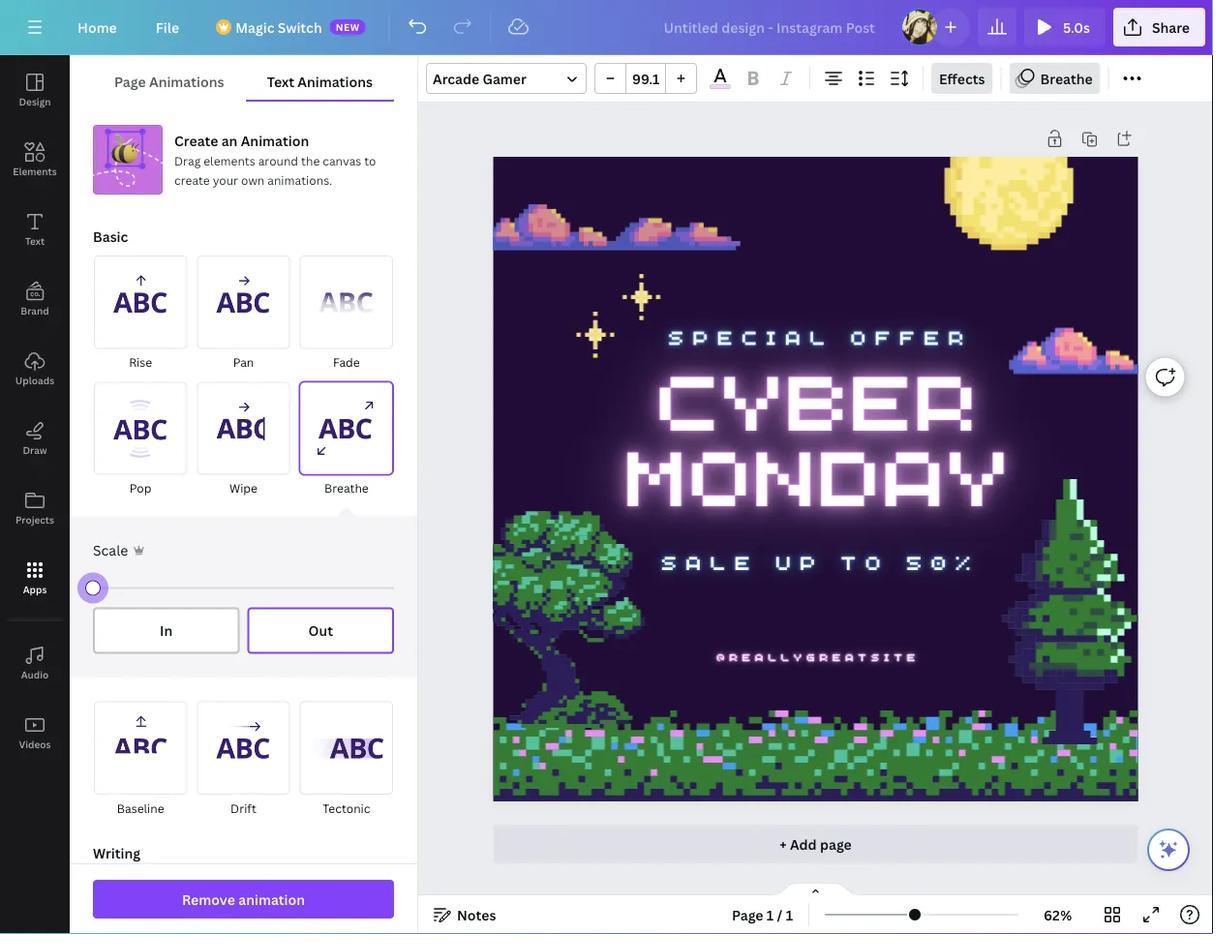 Task type: locate. For each thing, give the bounding box(es) containing it.
0 horizontal spatial text
[[25, 234, 45, 247]]

uploads
[[15, 374, 54, 387]]

text up the brand button
[[25, 234, 45, 247]]

audio
[[21, 668, 49, 681]]

page
[[820, 835, 852, 854]]

breathe down breathe image
[[324, 481, 369, 497]]

wipe
[[230, 481, 258, 497]]

1 horizontal spatial animations
[[298, 72, 373, 91]]

remove animation
[[182, 891, 305, 909]]

main menu bar
[[0, 0, 1214, 55]]

1
[[767, 906, 774, 925], [786, 906, 793, 925]]

1 animations from the left
[[149, 72, 224, 91]]

pop
[[130, 481, 152, 497]]

wipe image
[[197, 382, 290, 475]]

drag
[[174, 153, 201, 169]]

0 vertical spatial text
[[267, 72, 295, 91]]

0 vertical spatial page
[[114, 72, 146, 91]]

animations.
[[268, 172, 332, 188]]

offer
[[851, 321, 973, 350], [851, 321, 973, 350]]

page
[[114, 72, 146, 91], [732, 906, 764, 925]]

page 1 / 1
[[732, 906, 793, 925]]

notes button
[[426, 900, 504, 931]]

out
[[309, 622, 333, 640]]

videos button
[[0, 698, 70, 768]]

animations inside button
[[149, 72, 224, 91]]

group
[[595, 63, 697, 94]]

animation
[[239, 891, 305, 909]]

add
[[790, 835, 817, 854]]

1 horizontal spatial text
[[267, 72, 295, 91]]

0 horizontal spatial animations
[[149, 72, 224, 91]]

up
[[775, 546, 824, 576], [775, 546, 824, 576]]

rise
[[129, 354, 152, 370]]

animations down new
[[298, 72, 373, 91]]

to inside create an animation drag elements around the canvas to create your own animations.
[[364, 153, 376, 169]]

pop button
[[93, 381, 188, 499]]

side panel tab list
[[0, 55, 70, 768]]

page inside button
[[114, 72, 146, 91]]

text for text animations
[[267, 72, 295, 91]]

62% button
[[1027, 900, 1090, 931]]

uploads button
[[0, 334, 70, 404]]

basic
[[93, 227, 128, 246]]

fade button
[[299, 255, 394, 373]]

create
[[174, 131, 218, 150]]

1 left /
[[767, 906, 774, 925]]

1 horizontal spatial page
[[732, 906, 764, 925]]

fade
[[333, 354, 360, 370]]

special
[[668, 321, 834, 350], [668, 321, 834, 350]]

text down magic switch
[[267, 72, 295, 91]]

canvas
[[323, 153, 362, 169]]

effects
[[940, 69, 986, 88]]

animations for page animations
[[149, 72, 224, 91]]

effects button
[[932, 63, 993, 94]]

to
[[364, 153, 376, 169], [841, 546, 890, 576], [841, 546, 890, 576]]

sale
[[661, 546, 759, 576], [661, 546, 759, 576]]

+
[[780, 835, 787, 854]]

animations inside button
[[298, 72, 373, 91]]

page left /
[[732, 906, 764, 925]]

canva assistant image
[[1157, 839, 1181, 862]]

design button
[[0, 55, 70, 125]]

50%
[[906, 546, 980, 576], [906, 546, 980, 576]]

text inside text button
[[25, 234, 45, 247]]

text animations
[[267, 72, 373, 91]]

arcade gamer
[[433, 69, 527, 88]]

audio button
[[0, 629, 70, 698]]

page down home link on the top left
[[114, 72, 146, 91]]

magic switch
[[236, 18, 322, 36]]

0 horizontal spatial breathe
[[324, 481, 369, 497]]

special offer
[[668, 321, 973, 350], [668, 321, 973, 350]]

@reallygreatsite
[[717, 649, 920, 665], [717, 649, 920, 665]]

sale up to 50%
[[661, 546, 980, 576], [661, 546, 980, 576]]

breathe down 5.0s button
[[1041, 69, 1093, 88]]

0 horizontal spatial page
[[114, 72, 146, 91]]

Design title text field
[[649, 8, 893, 46]]

page animations button
[[93, 63, 246, 100]]

animations down file
[[149, 72, 224, 91]]

tectonic button
[[299, 701, 394, 819]]

0 horizontal spatial 1
[[767, 906, 774, 925]]

gamer
[[483, 69, 527, 88]]

cyber
[[650, 329, 982, 452], [655, 332, 978, 452]]

1 vertical spatial breathe
[[324, 481, 369, 497]]

1 horizontal spatial 1
[[786, 906, 793, 925]]

pan button
[[196, 255, 291, 373]]

2 animations from the left
[[298, 72, 373, 91]]

1 horizontal spatial breathe
[[1041, 69, 1093, 88]]

text inside text animations button
[[267, 72, 295, 91]]

your
[[213, 172, 238, 188]]

share button
[[1114, 8, 1206, 46]]

0 vertical spatial breathe
[[1041, 69, 1093, 88]]

tectonic image
[[300, 702, 393, 795]]

tectonic
[[323, 801, 370, 817]]

1 right /
[[786, 906, 793, 925]]

monday
[[617, 407, 1015, 530], [622, 408, 1010, 528]]

breathe
[[1041, 69, 1093, 88], [324, 481, 369, 497]]

1 vertical spatial text
[[25, 234, 45, 247]]

animations
[[149, 72, 224, 91], [298, 72, 373, 91]]

1 vertical spatial page
[[732, 906, 764, 925]]



Task type: describe. For each thing, give the bounding box(es) containing it.
animations for text animations
[[298, 72, 373, 91]]

an
[[222, 131, 238, 150]]

1 1 from the left
[[767, 906, 774, 925]]

draw button
[[0, 404, 70, 474]]

home
[[77, 18, 117, 36]]

draw
[[23, 444, 47, 457]]

own
[[241, 172, 265, 188]]

scale
[[93, 542, 128, 560]]

apps button
[[0, 543, 70, 613]]

file button
[[140, 8, 195, 46]]

in button
[[93, 608, 240, 654]]

writing
[[93, 844, 141, 863]]

text for text
[[25, 234, 45, 247]]

create
[[174, 172, 210, 188]]

brand button
[[0, 264, 70, 334]]

arcade gamer button
[[426, 63, 587, 94]]

elements
[[204, 153, 255, 169]]

baseline
[[117, 801, 164, 817]]

show pages image
[[770, 882, 863, 898]]

pan image
[[197, 256, 290, 349]]

around
[[258, 153, 298, 169]]

projects button
[[0, 474, 70, 543]]

share
[[1153, 18, 1190, 36]]

the
[[301, 153, 320, 169]]

breathe inside dropdown button
[[1041, 69, 1093, 88]]

+ add page
[[780, 835, 852, 854]]

5.0s
[[1063, 18, 1091, 36]]

rise button
[[93, 255, 188, 373]]

design
[[19, 95, 51, 108]]

drift image
[[197, 702, 290, 795]]

remove
[[182, 891, 235, 909]]

home link
[[62, 8, 132, 46]]

brand
[[21, 304, 49, 317]]

baseline image
[[94, 702, 187, 795]]

create an animation drag elements around the canvas to create your own animations.
[[174, 131, 376, 188]]

fade image
[[300, 256, 393, 349]]

5.0s button
[[1025, 8, 1106, 46]]

new
[[336, 20, 360, 33]]

videos
[[19, 738, 51, 751]]

62%
[[1044, 906, 1072, 925]]

arcade
[[433, 69, 480, 88]]

in
[[160, 622, 173, 640]]

apps
[[23, 583, 47, 596]]

breathe button
[[1010, 63, 1101, 94]]

pan
[[233, 354, 254, 370]]

rise image
[[94, 256, 187, 349]]

– – number field
[[633, 69, 660, 88]]

pop image
[[94, 382, 187, 475]]

2 1 from the left
[[786, 906, 793, 925]]

elements button
[[0, 125, 70, 195]]

projects
[[15, 513, 54, 526]]

page for page animations
[[114, 72, 146, 91]]

page animations
[[114, 72, 224, 91]]

+ add page button
[[494, 825, 1139, 864]]

notes
[[457, 906, 496, 925]]

elements
[[13, 165, 57, 178]]

drift
[[231, 801, 257, 817]]

wipe button
[[196, 381, 291, 499]]

page for page 1 / 1
[[732, 906, 764, 925]]

breathe inside button
[[324, 481, 369, 497]]

file
[[156, 18, 179, 36]]

#f9d4fa image
[[710, 84, 731, 89]]

baseline button
[[93, 701, 188, 819]]

text button
[[0, 195, 70, 264]]

drift button
[[196, 701, 291, 819]]

switch
[[278, 18, 322, 36]]

text animations button
[[246, 63, 394, 100]]

magic
[[236, 18, 275, 36]]

out button
[[247, 608, 394, 654]]

breathe image
[[300, 382, 393, 475]]

breathe button
[[299, 381, 394, 499]]

#f9d4fa image
[[710, 84, 731, 89]]

/
[[777, 906, 783, 925]]

animation
[[241, 131, 309, 150]]

remove animation button
[[93, 880, 394, 919]]



Task type: vqa. For each thing, say whether or not it's contained in the screenshot.
'Login'
no



